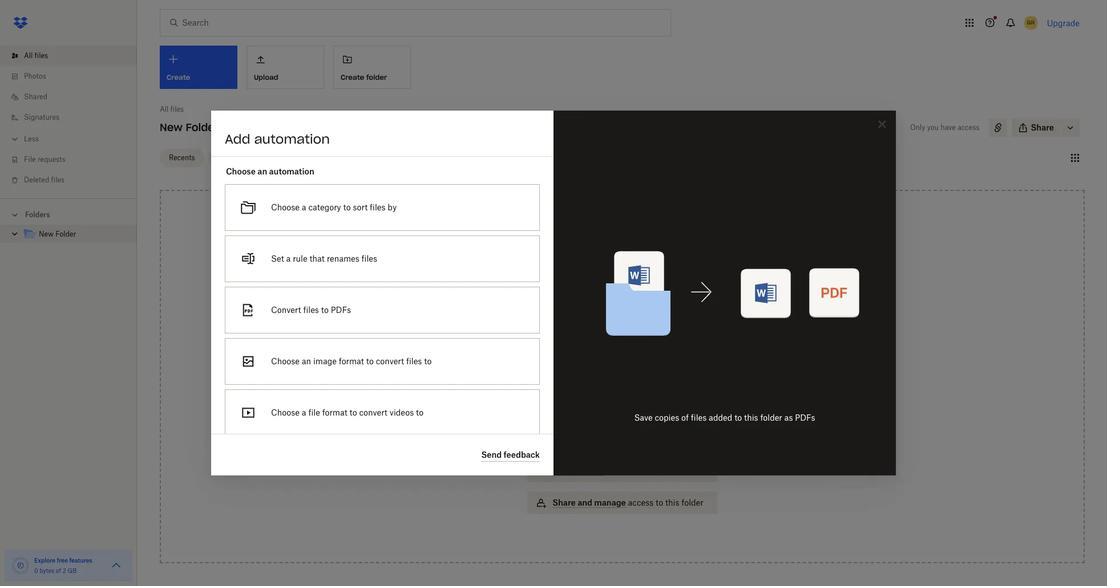 Task type: vqa. For each thing, say whether or not it's contained in the screenshot.
import
yes



Task type: locate. For each thing, give the bounding box(es) containing it.
access for manage
[[628, 498, 654, 508]]

be
[[615, 466, 625, 476]]

a right set
[[286, 254, 291, 264]]

choose
[[226, 167, 256, 176], [271, 203, 300, 212], [271, 357, 300, 367], [271, 408, 300, 418]]

0 horizontal spatial all
[[24, 51, 33, 60]]

files inside list item
[[35, 51, 48, 60]]

more ways to add content element
[[525, 372, 720, 526]]

choose for choose an image format to convert files to
[[271, 357, 300, 367]]

1 vertical spatial format
[[322, 408, 348, 418]]

choose left file
[[271, 408, 300, 418]]

choose for choose an automation
[[226, 167, 256, 176]]

to inside drop files here to upload, or use the 'upload' button
[[633, 303, 641, 313]]

0 horizontal spatial access
[[628, 498, 654, 508]]

signatures link
[[9, 107, 137, 128]]

0 vertical spatial this
[[745, 413, 759, 423]]

1 vertical spatial a
[[286, 254, 291, 264]]

0 vertical spatial added
[[709, 413, 733, 423]]

new folder link
[[23, 227, 128, 243]]

0 horizontal spatial all files link
[[9, 46, 137, 66]]

all up photos
[[24, 51, 33, 60]]

automation down add automation
[[269, 167, 314, 176]]

added
[[709, 413, 733, 423], [627, 466, 650, 476]]

1 vertical spatial all
[[160, 105, 169, 114]]

files up the
[[595, 303, 611, 313]]

the
[[599, 316, 612, 325]]

an
[[258, 167, 267, 176], [302, 357, 311, 367]]

choose down choose an automation
[[271, 203, 300, 212]]

convert for files
[[376, 357, 404, 367]]

1 vertical spatial all files
[[160, 105, 184, 114]]

videos
[[390, 408, 414, 418]]

files left by
[[370, 203, 386, 212]]

0 horizontal spatial added
[[627, 466, 650, 476]]

1 horizontal spatial of
[[682, 413, 689, 423]]

0 vertical spatial convert
[[376, 357, 404, 367]]

1 horizontal spatial added
[[709, 413, 733, 423]]

add
[[225, 131, 250, 147]]

1 horizontal spatial pdfs
[[795, 413, 816, 423]]

share for share
[[1031, 123, 1054, 132]]

1 vertical spatial new
[[39, 230, 54, 239]]

2 vertical spatial a
[[302, 408, 306, 418]]

0 vertical spatial of
[[682, 413, 689, 423]]

shared
[[24, 92, 47, 101]]

recents button
[[160, 149, 204, 167]]

automation
[[254, 131, 330, 147], [269, 167, 314, 176]]

files right convert
[[303, 305, 319, 315]]

an left image
[[302, 357, 311, 367]]

'upload'
[[614, 316, 644, 325]]

added inside add automation dialog
[[709, 413, 733, 423]]

less
[[24, 135, 39, 143]]

all files link up shared link
[[9, 46, 137, 66]]

set a rule that renames files
[[271, 254, 377, 264]]

folder inside add automation dialog
[[761, 413, 783, 423]]

0 horizontal spatial all files
[[24, 51, 48, 60]]

an right starred button
[[258, 167, 267, 176]]

pdfs
[[331, 305, 351, 315], [795, 413, 816, 423]]

folder down folders button
[[56, 230, 76, 239]]

1 vertical spatial of
[[56, 568, 61, 575]]

all files link
[[9, 46, 137, 66], [160, 104, 184, 115]]

0 vertical spatial a
[[302, 203, 306, 212]]

a
[[302, 203, 306, 212], [286, 254, 291, 264], [302, 408, 306, 418]]

an for automation
[[258, 167, 267, 176]]

0 vertical spatial an
[[258, 167, 267, 176]]

choose an automation
[[226, 167, 314, 176]]

and
[[578, 498, 593, 508]]

drop
[[574, 303, 593, 313]]

share inside more ways to add content element
[[553, 498, 576, 508]]

all files up photos
[[24, 51, 48, 60]]

starred
[[218, 153, 243, 162]]

requests
[[38, 155, 66, 164]]

1 vertical spatial added
[[627, 466, 650, 476]]

convert left videos
[[359, 408, 388, 418]]

convert
[[376, 357, 404, 367], [359, 408, 388, 418]]

0 horizontal spatial new folder
[[39, 230, 76, 239]]

folders button
[[0, 206, 137, 223]]

deleted
[[24, 176, 49, 184]]

added for files
[[709, 413, 733, 423]]

0 horizontal spatial of
[[56, 568, 61, 575]]

choose a category to sort files by
[[271, 203, 397, 212]]

1 horizontal spatial an
[[302, 357, 311, 367]]

a left file
[[302, 408, 306, 418]]

photos link
[[9, 66, 137, 87]]

folder up the recents in the top left of the page
[[186, 121, 219, 134]]

files left be
[[587, 466, 603, 476]]

files right 'renames'
[[362, 254, 377, 264]]

0 vertical spatial format
[[339, 357, 364, 367]]

1 horizontal spatial all files link
[[160, 104, 184, 115]]

1 vertical spatial share
[[553, 498, 576, 508]]

automation up choose an automation
[[254, 131, 330, 147]]

of right copies at the bottom right of page
[[682, 413, 689, 423]]

renames
[[327, 254, 360, 264]]

1 vertical spatial folder
[[56, 230, 76, 239]]

0 vertical spatial access
[[958, 123, 980, 132]]

format
[[339, 357, 364, 367], [322, 408, 348, 418]]

dropbox image
[[9, 11, 32, 34]]

format right file
[[322, 408, 348, 418]]

0 horizontal spatial folder
[[56, 230, 76, 239]]

files right copies at the bottom right of page
[[691, 413, 707, 423]]

all files link up the recents in the top left of the page
[[160, 104, 184, 115]]

all
[[24, 51, 33, 60], [160, 105, 169, 114]]

recents
[[169, 153, 195, 162]]

as
[[785, 413, 793, 423]]

convert for videos
[[359, 408, 388, 418]]

new down folders
[[39, 230, 54, 239]]

of left 2
[[56, 568, 61, 575]]

upgrade
[[1047, 18, 1080, 28]]

new up the recents in the top left of the page
[[160, 121, 183, 134]]

pdfs right as
[[795, 413, 816, 423]]

0 vertical spatial share
[[1031, 123, 1054, 132]]

this inside add automation dialog
[[745, 413, 759, 423]]

to
[[343, 203, 351, 212], [633, 303, 641, 313], [321, 305, 329, 315], [366, 357, 374, 367], [424, 357, 432, 367], [350, 408, 357, 418], [416, 408, 424, 418], [735, 413, 742, 423], [606, 466, 613, 476], [652, 466, 660, 476], [656, 498, 664, 508]]

quota usage element
[[11, 557, 30, 575]]

this for files
[[745, 413, 759, 423]]

files up videos
[[406, 357, 422, 367]]

choose left image
[[271, 357, 300, 367]]

this down request files to be added to this folder
[[666, 498, 680, 508]]

this right be
[[662, 466, 676, 476]]

manage
[[594, 498, 626, 508]]

here
[[613, 303, 631, 313]]

this
[[745, 413, 759, 423], [662, 466, 676, 476], [666, 498, 680, 508]]

files up the recents in the top left of the page
[[170, 105, 184, 114]]

folder
[[186, 121, 219, 134], [56, 230, 76, 239]]

1 horizontal spatial new
[[160, 121, 183, 134]]

a left category
[[302, 203, 306, 212]]

upload,
[[643, 303, 672, 313]]

share and manage access to this folder
[[553, 498, 704, 508]]

request files to be added to this folder
[[553, 466, 700, 476]]

added inside more ways to add content element
[[627, 466, 650, 476]]

new
[[160, 121, 183, 134], [39, 230, 54, 239]]

choose down starred
[[226, 167, 256, 176]]

1 vertical spatial this
[[662, 466, 676, 476]]

1 vertical spatial access
[[628, 498, 654, 508]]

gb
[[68, 568, 77, 575]]

access button
[[528, 396, 717, 419]]

pdfs down 'renames'
[[331, 305, 351, 315]]

of inside add automation dialog
[[682, 413, 689, 423]]

all files
[[24, 51, 48, 60], [160, 105, 184, 114]]

by
[[388, 203, 397, 212]]

0 vertical spatial all
[[24, 51, 33, 60]]

1 horizontal spatial all
[[160, 105, 169, 114]]

only
[[911, 123, 926, 132]]

files up photos
[[35, 51, 48, 60]]

bytes
[[40, 568, 54, 575]]

a for category
[[302, 203, 306, 212]]

0 horizontal spatial an
[[258, 167, 267, 176]]

image
[[313, 357, 337, 367]]

1 vertical spatial pdfs
[[795, 413, 816, 423]]

share for share and manage access to this folder
[[553, 498, 576, 508]]

create
[[341, 73, 364, 82]]

added right copies at the bottom right of page
[[709, 413, 733, 423]]

0 horizontal spatial pdfs
[[331, 305, 351, 315]]

2 vertical spatial this
[[666, 498, 680, 508]]

new folder down folders button
[[39, 230, 76, 239]]

create folder button
[[333, 46, 411, 89]]

save
[[635, 413, 653, 423]]

1 horizontal spatial folder
[[186, 121, 219, 134]]

access for have
[[958, 123, 980, 132]]

import
[[553, 434, 579, 444]]

files inside drop files here to upload, or use the 'upload' button
[[595, 303, 611, 313]]

folders
[[25, 211, 50, 219]]

of
[[682, 413, 689, 423], [56, 568, 61, 575]]

format right image
[[339, 357, 364, 367]]

all inside list item
[[24, 51, 33, 60]]

share inside button
[[1031, 123, 1054, 132]]

all up recents button at top
[[160, 105, 169, 114]]

1 horizontal spatial share
[[1031, 123, 1054, 132]]

file
[[309, 408, 320, 418]]

access right manage
[[628, 498, 654, 508]]

access inside more ways to add content element
[[628, 498, 654, 508]]

or
[[574, 316, 582, 325]]

a for file
[[302, 408, 306, 418]]

folder inside new folder link
[[56, 230, 76, 239]]

1 horizontal spatial new folder
[[160, 121, 219, 134]]

1 horizontal spatial access
[[958, 123, 980, 132]]

deleted files link
[[9, 170, 137, 191]]

added right be
[[627, 466, 650, 476]]

access right have
[[958, 123, 980, 132]]

all files up the recents in the top left of the page
[[160, 105, 184, 114]]

1 vertical spatial convert
[[359, 408, 388, 418]]

share button
[[1012, 119, 1061, 137]]

files right deleted
[[51, 176, 65, 184]]

list
[[0, 39, 137, 199]]

1 vertical spatial an
[[302, 357, 311, 367]]

new folder
[[160, 121, 219, 134], [39, 230, 76, 239]]

category
[[309, 203, 341, 212]]

0 horizontal spatial share
[[553, 498, 576, 508]]

this left as
[[745, 413, 759, 423]]

files
[[35, 51, 48, 60], [170, 105, 184, 114], [51, 176, 65, 184], [370, 203, 386, 212], [362, 254, 377, 264], [595, 303, 611, 313], [303, 305, 319, 315], [406, 357, 422, 367], [691, 413, 707, 423], [587, 466, 603, 476]]

1 vertical spatial new folder
[[39, 230, 76, 239]]

convert
[[271, 305, 301, 315]]

0 vertical spatial all files
[[24, 51, 48, 60]]

choose for choose a category to sort files by
[[271, 203, 300, 212]]

convert up videos
[[376, 357, 404, 367]]

2
[[63, 568, 66, 575]]

1 horizontal spatial all files
[[160, 105, 184, 114]]

share
[[1031, 123, 1054, 132], [553, 498, 576, 508]]

new folder up the recents in the top left of the page
[[160, 121, 219, 134]]

1 vertical spatial all files link
[[160, 104, 184, 115]]



Task type: describe. For each thing, give the bounding box(es) containing it.
deleted files
[[24, 176, 65, 184]]

free
[[57, 558, 68, 565]]

starred button
[[209, 149, 252, 167]]

send feedback button
[[482, 449, 540, 462]]

0 horizontal spatial new
[[39, 230, 54, 239]]

set
[[271, 254, 284, 264]]

save copies of files added to this folder as pdfs
[[635, 413, 816, 423]]

have
[[941, 123, 956, 132]]

file requests
[[24, 155, 66, 164]]

format for image
[[339, 357, 364, 367]]

access
[[553, 403, 581, 412]]

0 vertical spatial folder
[[186, 121, 219, 134]]

list containing all files
[[0, 39, 137, 199]]

0 vertical spatial new folder
[[160, 121, 219, 134]]

0 vertical spatial pdfs
[[331, 305, 351, 315]]

format for file
[[322, 408, 348, 418]]

an for image
[[302, 357, 311, 367]]

explore
[[34, 558, 55, 565]]

file
[[24, 155, 36, 164]]

all files list item
[[0, 46, 137, 66]]

drop files here to upload, or use the 'upload' button
[[574, 303, 672, 325]]

1 vertical spatial automation
[[269, 167, 314, 176]]

only you have access
[[911, 123, 980, 132]]

send
[[482, 450, 502, 460]]

explore free features 0 bytes of 2 gb
[[34, 558, 92, 575]]

choose for choose a file format to convert videos to
[[271, 408, 300, 418]]

request
[[553, 466, 585, 476]]

rule
[[293, 254, 308, 264]]

you
[[928, 123, 939, 132]]

added for be
[[627, 466, 650, 476]]

import button
[[528, 428, 717, 451]]

that
[[310, 254, 325, 264]]

upgrade link
[[1047, 18, 1080, 28]]

copies
[[655, 413, 680, 423]]

0 vertical spatial automation
[[254, 131, 330, 147]]

shared link
[[9, 87, 137, 107]]

add automation
[[225, 131, 330, 147]]

of inside explore free features 0 bytes of 2 gb
[[56, 568, 61, 575]]

file requests link
[[9, 150, 137, 170]]

0
[[34, 568, 38, 575]]

features
[[69, 558, 92, 565]]

feedback
[[504, 450, 540, 460]]

convert files to pdfs
[[271, 305, 351, 315]]

create folder
[[341, 73, 387, 82]]

this for be
[[662, 466, 676, 476]]

0 vertical spatial all files link
[[9, 46, 137, 66]]

add automation dialog
[[211, 111, 896, 544]]

folder inside the create folder button
[[367, 73, 387, 82]]

use
[[584, 316, 597, 325]]

signatures
[[24, 113, 59, 122]]

files inside more ways to add content element
[[587, 466, 603, 476]]

choose an image format to convert files to
[[271, 357, 432, 367]]

photos
[[24, 72, 46, 81]]

0 vertical spatial new
[[160, 121, 183, 134]]

choose a file format to convert videos to
[[271, 408, 424, 418]]

all files inside list item
[[24, 51, 48, 60]]

button
[[646, 316, 671, 325]]

less image
[[9, 134, 21, 145]]

sort
[[353, 203, 368, 212]]

a for rule
[[286, 254, 291, 264]]

send feedback
[[482, 450, 540, 460]]



